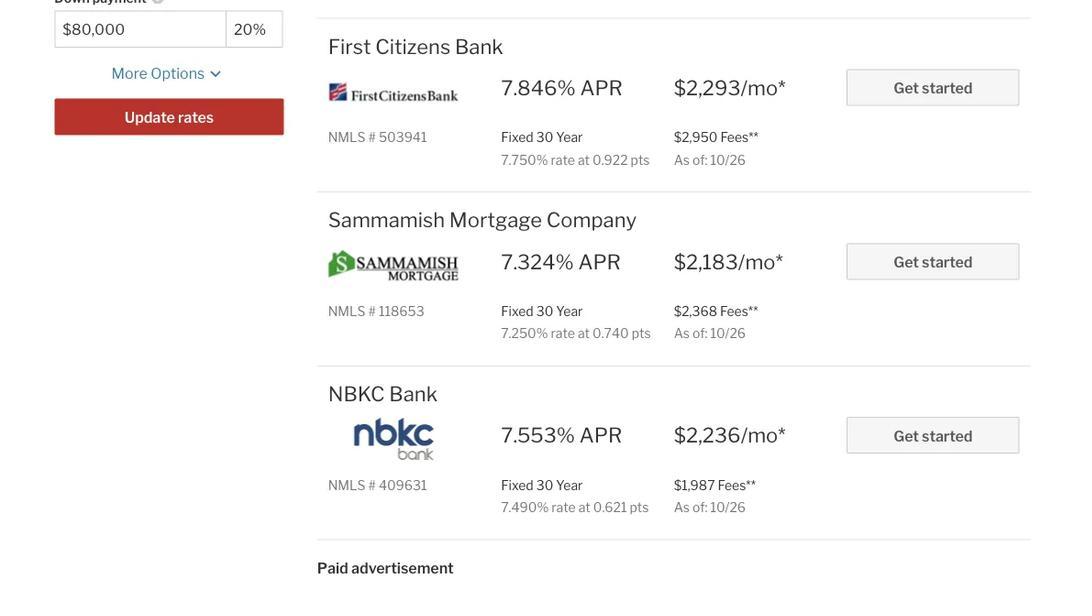 Task type: locate. For each thing, give the bounding box(es) containing it.
1 vertical spatial fees**
[[720, 304, 758, 320]]

0 vertical spatial pts
[[631, 152, 650, 168]]

2 vertical spatial nmls
[[328, 478, 366, 494]]

2 vertical spatial rate
[[552, 500, 576, 516]]

30 inside fixed 30 year 7.490 % rate at 0.621 pts
[[537, 478, 554, 494]]

1 horizontal spatial bank
[[455, 34, 503, 59]]

$2,950 fees** as of: 10/26
[[674, 130, 759, 168]]

get started for $2,183 /mo*
[[894, 254, 973, 271]]

pts for 7.553 % apr
[[630, 500, 649, 516]]

10/26 inside $2,368 fees** as of: 10/26
[[711, 326, 746, 342]]

nbkc
[[328, 382, 385, 407]]

1 vertical spatial started
[[922, 254, 973, 271]]

year down 7.846 % apr
[[556, 130, 583, 145]]

fees** right $2,368
[[720, 304, 758, 320]]

2 fixed from the top
[[501, 304, 534, 320]]

at left 0.740
[[578, 326, 590, 342]]

$1,987 fees** as of: 10/26
[[674, 478, 756, 516]]

apr up fixed 30 year 7.750 % rate at 0.922 pts
[[580, 75, 623, 100]]

2 # from the top
[[368, 304, 376, 320]]

started
[[922, 79, 973, 97], [922, 254, 973, 271], [922, 428, 973, 446]]

fees** for $2,183
[[720, 304, 758, 320]]

10/26 down the $1,987
[[711, 500, 746, 516]]

/mo* up $1,987 fees** as of: 10/26
[[741, 424, 786, 448]]

fees** inside $2,950 fees** as of: 10/26
[[721, 130, 759, 145]]

2 get started button from the top
[[847, 243, 1020, 280]]

2 10/26 from the top
[[711, 326, 746, 342]]

0 vertical spatial #
[[368, 130, 376, 145]]

% down company
[[556, 249, 574, 274]]

3 # from the top
[[368, 478, 376, 494]]

as down $2,950
[[674, 152, 690, 168]]

30 up 7.490
[[537, 478, 554, 494]]

pts right 0.621
[[630, 500, 649, 516]]

rate for 7.553
[[552, 500, 576, 516]]

fixed 30 year 7.750 % rate at 0.922 pts
[[501, 130, 650, 168]]

update rates
[[125, 109, 214, 126]]

at inside fixed 30 year 7.750 % rate at 0.922 pts
[[578, 152, 590, 168]]

1 vertical spatial /mo*
[[739, 249, 784, 274]]

2 30 from the top
[[537, 304, 554, 320]]

2 vertical spatial #
[[368, 478, 376, 494]]

2 vertical spatial 10/26
[[711, 500, 746, 516]]

2 vertical spatial fixed
[[501, 478, 534, 494]]

2 vertical spatial fees**
[[718, 478, 756, 494]]

3 started from the top
[[922, 428, 973, 446]]

fees** right $2,950
[[721, 130, 759, 145]]

get started for $2,293 /mo*
[[894, 79, 973, 97]]

/mo* for $2,236
[[741, 424, 786, 448]]

fixed inside fixed 30 year 7.250 % rate at 0.740 pts
[[501, 304, 534, 320]]

1 vertical spatial year
[[556, 304, 583, 320]]

# left the 503941
[[368, 130, 376, 145]]

nmls
[[328, 130, 366, 145], [328, 304, 366, 320], [328, 478, 366, 494]]

10/26 down $2,950
[[711, 152, 746, 168]]

fixed up 7.750
[[501, 130, 534, 145]]

% up fixed 30 year 7.490 % rate at 0.621 pts
[[557, 424, 575, 448]]

0.922
[[593, 152, 628, 168]]

1 fixed from the top
[[501, 130, 534, 145]]

get started for $2,236 /mo*
[[894, 428, 973, 446]]

of: down the $1,987
[[693, 500, 708, 516]]

2 vertical spatial 30
[[537, 478, 554, 494]]

$2,236 /mo*
[[674, 424, 786, 448]]

get started button for $2,293 /mo*
[[847, 69, 1020, 106]]

nmls left 118653
[[328, 304, 366, 320]]

as for $2,293
[[674, 152, 690, 168]]

rate inside fixed 30 year 7.750 % rate at 0.922 pts
[[551, 152, 575, 168]]

started for $2,236 /mo*
[[922, 428, 973, 446]]

7.846
[[501, 75, 557, 100]]

0.621
[[594, 500, 627, 516]]

get for $2,183 /mo*
[[894, 254, 919, 271]]

% inside fixed 30 year 7.490 % rate at 0.621 pts
[[537, 500, 549, 516]]

30 up 7.250
[[537, 304, 554, 320]]

bank up the 7.846
[[455, 34, 503, 59]]

1 vertical spatial nmls
[[328, 304, 366, 320]]

pts inside fixed 30 year 7.250 % rate at 0.740 pts
[[632, 326, 651, 342]]

0 vertical spatial rate
[[551, 152, 575, 168]]

1 # from the top
[[368, 130, 376, 145]]

2 started from the top
[[922, 254, 973, 271]]

options
[[151, 64, 205, 82]]

pts inside fixed 30 year 7.490 % rate at 0.621 pts
[[630, 500, 649, 516]]

30
[[537, 130, 554, 145], [537, 304, 554, 320], [537, 478, 554, 494]]

bank right nbkc
[[389, 382, 438, 407]]

3 get started button from the top
[[847, 418, 1020, 454]]

% left 0.922
[[537, 152, 548, 168]]

as inside $2,368 fees** as of: 10/26
[[674, 326, 690, 342]]

at inside fixed 30 year 7.250 % rate at 0.740 pts
[[578, 326, 590, 342]]

1 of: from the top
[[693, 152, 708, 168]]

of: down $2,950
[[693, 152, 708, 168]]

# for sammamish
[[368, 304, 376, 320]]

1 get from the top
[[894, 79, 919, 97]]

fees** right the $1,987
[[718, 478, 756, 494]]

1 get started button from the top
[[847, 69, 1020, 106]]

$2,293 /mo*
[[674, 75, 786, 100]]

1 vertical spatial #
[[368, 304, 376, 320]]

nmls # 503941
[[328, 130, 427, 145]]

Down payment text field
[[234, 20, 275, 38]]

apr down company
[[579, 249, 621, 274]]

1 vertical spatial get
[[894, 254, 919, 271]]

% inside fixed 30 year 7.250 % rate at 0.740 pts
[[537, 326, 548, 342]]

30 up 7.750
[[537, 130, 554, 145]]

fixed 30 year 7.250 % rate at 0.740 pts
[[501, 304, 651, 342]]

2 vertical spatial at
[[579, 500, 591, 516]]

2 vertical spatial as
[[674, 500, 690, 516]]

2 vertical spatial /mo*
[[741, 424, 786, 448]]

fixed up 7.490
[[501, 478, 534, 494]]

apr
[[580, 75, 623, 100], [579, 249, 621, 274], [580, 424, 622, 448]]

0 vertical spatial get started button
[[847, 69, 1020, 106]]

1 vertical spatial get started button
[[847, 243, 1020, 280]]

1 vertical spatial of:
[[693, 326, 708, 342]]

0 vertical spatial fixed
[[501, 130, 534, 145]]

1 started from the top
[[922, 79, 973, 97]]

3 fixed from the top
[[501, 478, 534, 494]]

of: inside $2,368 fees** as of: 10/26
[[693, 326, 708, 342]]

rate inside fixed 30 year 7.250 % rate at 0.740 pts
[[551, 326, 575, 342]]

30 for 7.553
[[537, 478, 554, 494]]

bank
[[455, 34, 503, 59], [389, 382, 438, 407]]

$2,183 /mo*
[[674, 249, 784, 274]]

2 vertical spatial pts
[[630, 500, 649, 516]]

as for $2,236
[[674, 500, 690, 516]]

10/26 down $2,368
[[711, 326, 746, 342]]

year inside fixed 30 year 7.490 % rate at 0.621 pts
[[556, 478, 583, 494]]

nmls for sammamish mortgage company
[[328, 304, 366, 320]]

at for 7.324
[[578, 326, 590, 342]]

1 vertical spatial as
[[674, 326, 690, 342]]

1 vertical spatial bank
[[389, 382, 438, 407]]

10/26 inside $2,950 fees** as of: 10/26
[[711, 152, 746, 168]]

2 vertical spatial get
[[894, 428, 919, 446]]

1 get started from the top
[[894, 79, 973, 97]]

% up fixed 30 year 7.750 % rate at 0.922 pts
[[557, 75, 576, 100]]

% inside fixed 30 year 7.750 % rate at 0.922 pts
[[537, 152, 548, 168]]

0 vertical spatial 10/26
[[711, 152, 746, 168]]

fees** inside $2,368 fees** as of: 10/26
[[720, 304, 758, 320]]

30 inside fixed 30 year 7.750 % rate at 0.922 pts
[[537, 130, 554, 145]]

of: down $2,368
[[693, 326, 708, 342]]

year inside fixed 30 year 7.250 % rate at 0.740 pts
[[556, 304, 583, 320]]

3 get started from the top
[[894, 428, 973, 446]]

7.846 % apr
[[501, 75, 623, 100]]

30 for 7.846
[[537, 130, 554, 145]]

pts inside fixed 30 year 7.750 % rate at 0.922 pts
[[631, 152, 650, 168]]

3 30 from the top
[[537, 478, 554, 494]]

1 vertical spatial at
[[578, 326, 590, 342]]

fixed inside fixed 30 year 7.750 % rate at 0.922 pts
[[501, 130, 534, 145]]

started for $2,183 /mo*
[[922, 254, 973, 271]]

$2,293
[[674, 75, 741, 100]]

first
[[328, 34, 371, 59]]

as inside $1,987 fees** as of: 10/26
[[674, 500, 690, 516]]

rate right 7.750
[[551, 152, 575, 168]]

1 vertical spatial get started
[[894, 254, 973, 271]]

pts for 7.324 % apr
[[632, 326, 651, 342]]

% left 0.621
[[537, 500, 549, 516]]

3 as from the top
[[674, 500, 690, 516]]

of: for $2,236
[[693, 500, 708, 516]]

2 of: from the top
[[693, 326, 708, 342]]

year for 7.553
[[556, 478, 583, 494]]

1 vertical spatial apr
[[579, 249, 621, 274]]

10/26
[[711, 152, 746, 168], [711, 326, 746, 342], [711, 500, 746, 516]]

get started
[[894, 79, 973, 97], [894, 254, 973, 271], [894, 428, 973, 446]]

0 vertical spatial fees**
[[721, 130, 759, 145]]

/mo* up $2,950 fees** as of: 10/26
[[741, 75, 786, 100]]

get started button for $2,183 /mo*
[[847, 243, 1020, 280]]

0 vertical spatial at
[[578, 152, 590, 168]]

company
[[547, 208, 637, 233]]

advertisement
[[352, 560, 454, 578]]

at left 0.621
[[579, 500, 591, 516]]

$2,950
[[674, 130, 718, 145]]

2 vertical spatial apr
[[580, 424, 622, 448]]

1 vertical spatial rate
[[551, 326, 575, 342]]

/mo* up $2,368 fees** as of: 10/26
[[739, 249, 784, 274]]

1 vertical spatial 10/26
[[711, 326, 746, 342]]

10/26 inside $1,987 fees** as of: 10/26
[[711, 500, 746, 516]]

of: inside $2,950 fees** as of: 10/26
[[693, 152, 708, 168]]

fees**
[[721, 130, 759, 145], [720, 304, 758, 320], [718, 478, 756, 494]]

of:
[[693, 152, 708, 168], [693, 326, 708, 342], [693, 500, 708, 516]]

0 vertical spatial as
[[674, 152, 690, 168]]

get started button for $2,236 /mo*
[[847, 418, 1020, 454]]

2 vertical spatial of:
[[693, 500, 708, 516]]

3 10/26 from the top
[[711, 500, 746, 516]]

of: inside $1,987 fees** as of: 10/26
[[693, 500, 708, 516]]

2 get from the top
[[894, 254, 919, 271]]

% left 0.740
[[537, 326, 548, 342]]

1 30 from the top
[[537, 130, 554, 145]]

nmls # 409631
[[328, 478, 427, 494]]

7.750
[[501, 152, 537, 168]]

pts
[[631, 152, 650, 168], [632, 326, 651, 342], [630, 500, 649, 516]]

more options
[[112, 64, 205, 82]]

as down $2,368
[[674, 326, 690, 342]]

apr up fixed 30 year 7.490 % rate at 0.621 pts
[[580, 424, 622, 448]]

0 vertical spatial started
[[922, 79, 973, 97]]

7.553
[[501, 424, 557, 448]]

fixed for 7.846
[[501, 130, 534, 145]]

rate right 7.490
[[552, 500, 576, 516]]

# left 118653
[[368, 304, 376, 320]]

year down "7.553 % apr"
[[556, 478, 583, 494]]

$2,236
[[674, 424, 741, 448]]

nmls left 409631 in the left bottom of the page
[[328, 478, 366, 494]]

2 vertical spatial started
[[922, 428, 973, 446]]

118653
[[379, 304, 425, 320]]

fixed
[[501, 130, 534, 145], [501, 304, 534, 320], [501, 478, 534, 494]]

1 vertical spatial 30
[[537, 304, 554, 320]]

#
[[368, 130, 376, 145], [368, 304, 376, 320], [368, 478, 376, 494]]

2 nmls from the top
[[328, 304, 366, 320]]

fixed inside fixed 30 year 7.490 % rate at 0.621 pts
[[501, 478, 534, 494]]

2 vertical spatial year
[[556, 478, 583, 494]]

3 get from the top
[[894, 428, 919, 446]]

get started button
[[847, 69, 1020, 106], [847, 243, 1020, 280], [847, 418, 1020, 454]]

at for 7.553
[[579, 500, 591, 516]]

at left 0.922
[[578, 152, 590, 168]]

2 get started from the top
[[894, 254, 973, 271]]

as inside $2,950 fees** as of: 10/26
[[674, 152, 690, 168]]

fixed for 7.553
[[501, 478, 534, 494]]

0 vertical spatial get started
[[894, 79, 973, 97]]

7.324 % apr
[[501, 249, 621, 274]]

nmls left the 503941
[[328, 130, 366, 145]]

0 vertical spatial /mo*
[[741, 75, 786, 100]]

at
[[578, 152, 590, 168], [578, 326, 590, 342], [579, 500, 591, 516]]

rate right 7.250
[[551, 326, 575, 342]]

0 vertical spatial apr
[[580, 75, 623, 100]]

2 year from the top
[[556, 304, 583, 320]]

0 vertical spatial nmls
[[328, 130, 366, 145]]

nmls # 118653
[[328, 304, 425, 320]]

pts right 0.740
[[632, 326, 651, 342]]

3 nmls from the top
[[328, 478, 366, 494]]

1 year from the top
[[556, 130, 583, 145]]

year down 7.324 % apr in the top of the page
[[556, 304, 583, 320]]

fees** inside $1,987 fees** as of: 10/26
[[718, 478, 756, 494]]

fixed up 7.250
[[501, 304, 534, 320]]

$2,368 fees** as of: 10/26
[[674, 304, 758, 342]]

at inside fixed 30 year 7.490 % rate at 0.621 pts
[[579, 500, 591, 516]]

1 nmls from the top
[[328, 130, 366, 145]]

2 vertical spatial get started button
[[847, 418, 1020, 454]]

as down the $1,987
[[674, 500, 690, 516]]

0 vertical spatial get
[[894, 79, 919, 97]]

0 horizontal spatial bank
[[389, 382, 438, 407]]

30 inside fixed 30 year 7.250 % rate at 0.740 pts
[[537, 304, 554, 320]]

3 of: from the top
[[693, 500, 708, 516]]

2 as from the top
[[674, 326, 690, 342]]

year inside fixed 30 year 7.750 % rate at 0.922 pts
[[556, 130, 583, 145]]

1 10/26 from the top
[[711, 152, 746, 168]]

7.490
[[501, 500, 537, 516]]

1 vertical spatial pts
[[632, 326, 651, 342]]

# left 409631 in the left bottom of the page
[[368, 478, 376, 494]]

2 vertical spatial get started
[[894, 428, 973, 446]]

get
[[894, 79, 919, 97], [894, 254, 919, 271], [894, 428, 919, 446]]

rate inside fixed 30 year 7.490 % rate at 0.621 pts
[[552, 500, 576, 516]]

1 as from the top
[[674, 152, 690, 168]]

citizens
[[375, 34, 451, 59]]

as
[[674, 152, 690, 168], [674, 326, 690, 342], [674, 500, 690, 516]]

3 year from the top
[[556, 478, 583, 494]]

%
[[557, 75, 576, 100], [537, 152, 548, 168], [556, 249, 574, 274], [537, 326, 548, 342], [557, 424, 575, 448], [537, 500, 549, 516]]

0 vertical spatial 30
[[537, 130, 554, 145]]

0 vertical spatial year
[[556, 130, 583, 145]]

7.553 % apr
[[501, 424, 622, 448]]

fixed 30 year 7.490 % rate at 0.621 pts
[[501, 478, 649, 516]]

0 vertical spatial of:
[[693, 152, 708, 168]]

rates
[[178, 109, 214, 126]]

/mo*
[[741, 75, 786, 100], [739, 249, 784, 274], [741, 424, 786, 448]]

rate
[[551, 152, 575, 168], [551, 326, 575, 342], [552, 500, 576, 516]]

1 vertical spatial fixed
[[501, 304, 534, 320]]

pts right 0.922
[[631, 152, 650, 168]]

year
[[556, 130, 583, 145], [556, 304, 583, 320], [556, 478, 583, 494]]



Task type: vqa. For each thing, say whether or not it's contained in the screenshot.


Task type: describe. For each thing, give the bounding box(es) containing it.
of: for $2,293
[[693, 152, 708, 168]]

$1,987
[[674, 478, 715, 494]]

get for $2,293 /mo*
[[894, 79, 919, 97]]

fixed for 7.324
[[501, 304, 534, 320]]

update
[[125, 109, 175, 126]]

7.250
[[501, 326, 537, 342]]

/mo* for $2,183
[[739, 249, 784, 274]]

Down payment text field
[[63, 20, 218, 38]]

year for 7.324
[[556, 304, 583, 320]]

503941
[[379, 130, 427, 145]]

pts for 7.846 % apr
[[631, 152, 650, 168]]

as for $2,183
[[674, 326, 690, 342]]

get for $2,236 /mo*
[[894, 428, 919, 446]]

nmls for nbkc bank
[[328, 478, 366, 494]]

rate for 7.324
[[551, 326, 575, 342]]

update rates button
[[54, 98, 284, 135]]

apr for 7.553 % apr
[[580, 424, 622, 448]]

30 for 7.324
[[537, 304, 554, 320]]

at for 7.846
[[578, 152, 590, 168]]

apr for 7.846 % apr
[[580, 75, 623, 100]]

down payment element
[[226, 0, 274, 10]]

apr for 7.324 % apr
[[579, 249, 621, 274]]

10/26 for $2,236
[[711, 500, 746, 516]]

/mo* for $2,293
[[741, 75, 786, 100]]

paid advertisement
[[317, 560, 454, 578]]

# for first
[[368, 130, 376, 145]]

paid
[[317, 560, 349, 578]]

year for 7.846
[[556, 130, 583, 145]]

7.324
[[501, 249, 556, 274]]

fees** for $2,293
[[721, 130, 759, 145]]

sammamish
[[328, 208, 445, 233]]

0 vertical spatial bank
[[455, 34, 503, 59]]

$2,368
[[674, 304, 718, 320]]

409631
[[379, 478, 427, 494]]

fees** for $2,236
[[718, 478, 756, 494]]

started for $2,293 /mo*
[[922, 79, 973, 97]]

rate for 7.846
[[551, 152, 575, 168]]

10/26 for $2,183
[[711, 326, 746, 342]]

0.740
[[593, 326, 629, 342]]

# for nbkc
[[368, 478, 376, 494]]

more
[[112, 64, 148, 82]]

of: for $2,183
[[693, 326, 708, 342]]

nbkc bank
[[328, 382, 438, 407]]

first citizens bank
[[328, 34, 503, 59]]

sammamish mortgage company
[[328, 208, 637, 233]]

nmls for first citizens bank
[[328, 130, 366, 145]]

10/26 for $2,293
[[711, 152, 746, 168]]

mortgage
[[450, 208, 542, 233]]

$2,183
[[674, 249, 739, 274]]



